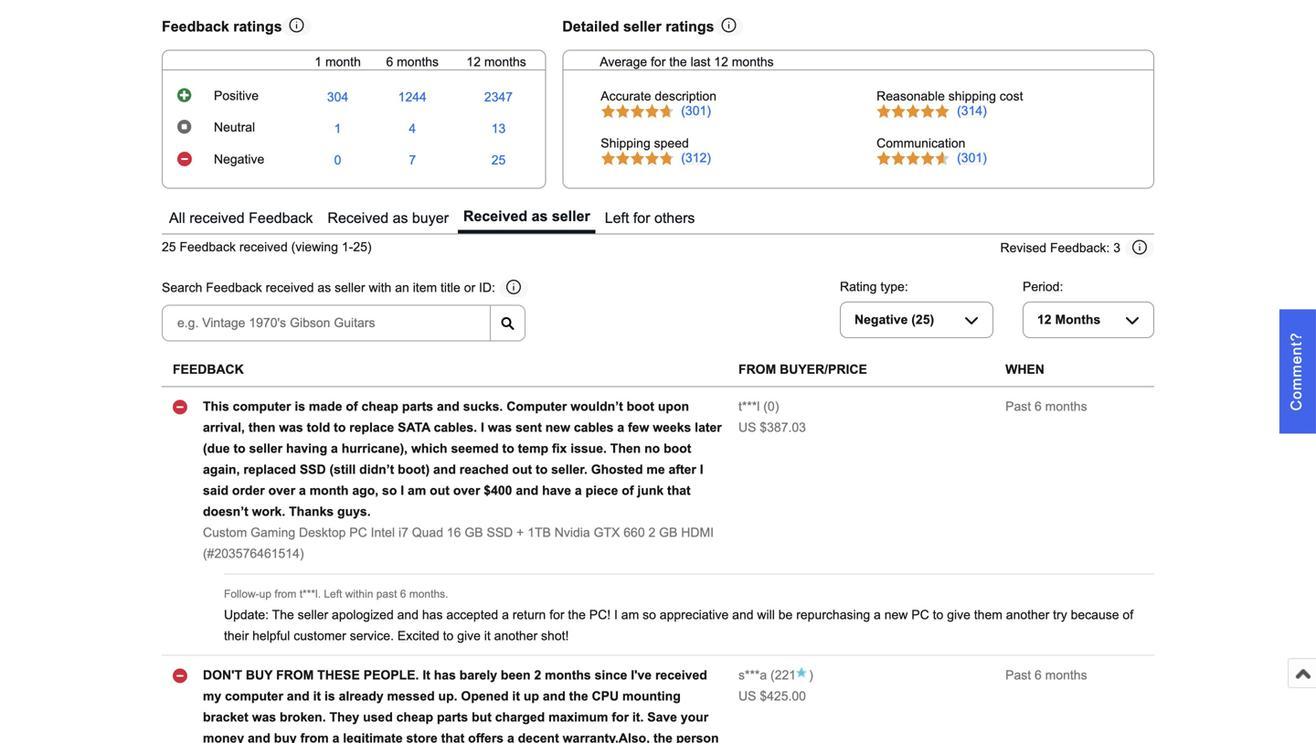 Task type: locate. For each thing, give the bounding box(es) containing it.
boot up after
[[664, 442, 691, 456]]

2 horizontal spatial 12
[[1038, 313, 1052, 327]]

my
[[203, 689, 221, 704]]

that down after
[[667, 484, 691, 498]]

the down save
[[654, 731, 673, 743]]

pc down guys.
[[349, 526, 367, 540]]

1 past from the top
[[1006, 400, 1031, 414]]

when
[[1006, 363, 1045, 377]]

0 vertical spatial has
[[422, 608, 443, 622]]

1 vertical spatial 25
[[162, 240, 176, 254]]

so left appreciative at the bottom right
[[643, 608, 656, 622]]

reasonable
[[877, 89, 945, 103]]

0 horizontal spatial left
[[324, 588, 342, 600]]

feedback left by buyer. element containing t***l
[[739, 400, 760, 414]]

it up broken.
[[313, 689, 321, 704]]

communication
[[877, 136, 966, 151]]

cheap inside don't buy from these people. it has barely been 2 months since i've received my computer and it is already messed up. opened it up and the cpu mounting bracket was broken. they used cheap parts but charged maximum for it. save your money and buy from a legitimate store that offers a decent warranty.also, the per
[[396, 710, 433, 725]]

301 ratings received on accurate description. click to check average rating. element
[[681, 104, 711, 118]]

13
[[492, 122, 506, 136]]

month up 304
[[325, 55, 361, 69]]

2 right the been
[[534, 668, 541, 683]]

feedback left by buyer. element containing s***a
[[739, 668, 767, 683]]

feedback left by buyer. element for us $387.03
[[739, 400, 760, 414]]

2
[[649, 526, 656, 540], [534, 668, 541, 683]]

1 horizontal spatial from
[[739, 363, 776, 377]]

1 vertical spatial of
[[622, 484, 634, 498]]

past 6 months element down "when" element
[[1006, 400, 1087, 414]]

0 vertical spatial that
[[667, 484, 691, 498]]

since
[[595, 668, 627, 683]]

as inside received as buyer button
[[393, 210, 408, 226]]

301 ratings received on communication. click to check average rating. element
[[957, 151, 987, 165]]

1 vertical spatial 0
[[768, 400, 775, 414]]

desktop
[[299, 526, 346, 540]]

0 horizontal spatial ssd
[[300, 463, 326, 477]]

up up update:
[[259, 588, 272, 600]]

decent
[[518, 731, 559, 743]]

0 vertical spatial up
[[259, 588, 272, 600]]

( right s***a on the right of the page
[[771, 668, 775, 683]]

ratings up average for the last 12 months
[[666, 18, 714, 35]]

out down which
[[430, 484, 450, 498]]

1 vertical spatial 2
[[534, 668, 541, 683]]

month
[[325, 55, 361, 69], [310, 484, 349, 498]]

0 horizontal spatial from
[[275, 588, 296, 600]]

0 vertical spatial t***l
[[739, 400, 760, 414]]

0 horizontal spatial give
[[457, 629, 481, 643]]

1 vertical spatial (301) button
[[957, 151, 987, 166]]

1 vertical spatial month
[[310, 484, 349, 498]]

from buyer/price element
[[739, 363, 867, 377]]

0 down the 1 button
[[334, 153, 341, 167]]

feedback
[[162, 18, 229, 35], [249, 210, 313, 226], [180, 240, 236, 254], [206, 281, 262, 295]]

another down return
[[494, 629, 538, 643]]

us left $387.03
[[739, 421, 756, 435]]

new inside this computer is made of cheap parts and sucks.  computer wouldn't boot upon arrival, then was told to replace sata cables. i was sent new cables a few weeks later (due to seller having a hurricane), which seemed to temp fix issue. then no boot again, replaced ssd (still didn't boot) and reached out to seller. ghosted me after i said order over a month ago, so i am out over $400 and have a piece of junk that doesn't work. thanks guys. custom gaming desktop pc intel i7 quad 16 gb ssd + 1tb nvidia gtx 660 2 gb hdmi (#203576461514)
[[545, 421, 570, 435]]

received
[[189, 210, 245, 226], [239, 240, 288, 254], [266, 281, 314, 295], [655, 668, 707, 683]]

1 past 6 months from the top
[[1006, 400, 1087, 414]]

1 vertical spatial negative
[[855, 313, 908, 327]]

and up maximum
[[543, 689, 566, 704]]

them
[[974, 608, 1003, 622]]

from inside don't buy from these people. it has barely been 2 months since i've received my computer and it is already messed up. opened it up and the cpu mounting bracket was broken. they used cheap parts but charged maximum for it. save your money and buy from a legitimate store that offers a decent warranty.also, the per
[[300, 731, 329, 743]]

0 vertical spatial of
[[346, 400, 358, 414]]

0 horizontal spatial received
[[328, 210, 389, 226]]

and down which
[[433, 463, 456, 477]]

it down the been
[[512, 689, 520, 704]]

1 vertical spatial 1
[[334, 122, 341, 136]]

4 button
[[409, 122, 416, 136]]

12 for 12 months
[[1038, 313, 1052, 327]]

0 horizontal spatial that
[[441, 731, 465, 743]]

2 horizontal spatial of
[[1123, 608, 1134, 622]]

gb left the hdmi
[[659, 526, 678, 540]]

1 horizontal spatial gb
[[659, 526, 678, 540]]

1 horizontal spatial 1
[[334, 122, 341, 136]]

sent
[[516, 421, 542, 435]]

negative for negative (25)
[[855, 313, 908, 327]]

1 horizontal spatial give
[[947, 608, 971, 622]]

is down these
[[325, 689, 335, 704]]

parts inside don't buy from these people. it has barely been 2 months since i've received my computer and it is already messed up. opened it up and the cpu mounting bracket was broken. they used cheap parts but charged maximum for it. save your money and buy from a legitimate store that offers a decent warranty.also, the per
[[437, 710, 468, 725]]

left inside follow-up from t***l . left within past 6 months. update: the seller apologized and has accepted a return for the pc! i am so appreciative and will be repurchasing a new pc to give them another try because of their helpful customer service. excited to give it another shot!
[[324, 588, 342, 600]]

1 vertical spatial am
[[621, 608, 639, 622]]

1 month
[[315, 55, 361, 69]]

us down s***a on the right of the page
[[739, 689, 756, 704]]

12 right last
[[714, 55, 728, 69]]

2 inside this computer is made of cheap parts and sucks.  computer wouldn't boot upon arrival, then was told to replace sata cables. i was sent new cables a few weeks later (due to seller having a hurricane), which seemed to temp fix issue. then no boot again, replaced ssd (still didn't boot) and reached out to seller. ghosted me after i said order over a month ago, so i am out over $400 and have a piece of junk that doesn't work. thanks guys. custom gaming desktop pc intel i7 quad 16 gb ssd + 1tb nvidia gtx 660 2 gb hdmi (#203576461514)
[[649, 526, 656, 540]]

said
[[203, 484, 229, 498]]

average
[[600, 55, 647, 69]]

for left the "others" in the top of the page
[[633, 210, 650, 226]]

ssd left +
[[487, 526, 513, 540]]

0 horizontal spatial pc
[[349, 526, 367, 540]]

i7
[[399, 526, 408, 540]]

am down boot)
[[408, 484, 426, 498]]

0 vertical spatial 0
[[334, 153, 341, 167]]

1 horizontal spatial from
[[300, 731, 329, 743]]

1 horizontal spatial that
[[667, 484, 691, 498]]

2 us from the top
[[739, 689, 756, 704]]

1 horizontal spatial out
[[512, 463, 532, 477]]

0 horizontal spatial am
[[408, 484, 426, 498]]

1 horizontal spatial 0
[[768, 400, 775, 414]]

boot)
[[398, 463, 430, 477]]

12 months button
[[1023, 302, 1155, 338]]

(301) down (314) 'dropdown button'
[[957, 151, 987, 165]]

up inside follow-up from t***l . left within past 6 months. update: the seller apologized and has accepted a return for the pc! i am so appreciative and will be repurchasing a new pc to give them another try because of their helpful customer service. excited to give it another shot!
[[259, 588, 272, 600]]

temp
[[518, 442, 549, 456]]

ratings up positive
[[233, 18, 282, 35]]

follow-up from t***l . left within past 6 months. update: the seller apologized and has accepted a return for the pc! i am so appreciative and will be repurchasing a new pc to give them another try because of their helpful customer service. excited to give it another shot!
[[224, 588, 1134, 643]]

0 horizontal spatial so
[[382, 484, 397, 498]]

1 vertical spatial from
[[276, 668, 314, 683]]

0 horizontal spatial 25
[[162, 240, 176, 254]]

left within past 6 months. element
[[324, 588, 448, 600]]

select the feedback time period you want to see element
[[1023, 280, 1063, 294]]

feedback left by buyer. element
[[739, 400, 760, 414], [739, 668, 767, 683]]

1244
[[398, 90, 427, 104]]

2 horizontal spatial was
[[488, 421, 512, 435]]

to right (due
[[233, 442, 246, 456]]

received inside don't buy from these people. it has barely been 2 months since i've received my computer and it is already messed up. opened it up and the cpu mounting bracket was broken. they used cheap parts but charged maximum for it. save your money and buy from a legitimate store that offers a decent warranty.also, the per
[[655, 668, 707, 683]]

buy
[[274, 731, 297, 743]]

0 vertical spatial boot
[[627, 400, 654, 414]]

1 vertical spatial computer
[[225, 689, 283, 704]]

left right .
[[324, 588, 342, 600]]

2 past from the top
[[1006, 668, 1031, 683]]

1 vertical spatial that
[[441, 731, 465, 743]]

0 horizontal spatial ratings
[[233, 18, 282, 35]]

so inside this computer is made of cheap parts and sucks.  computer wouldn't boot upon arrival, then was told to replace sata cables. i was sent new cables a few weeks later (due to seller having a hurricane), which seemed to temp fix issue. then no boot again, replaced ssd (still didn't boot) and reached out to seller. ghosted me after i said order over a month ago, so i am out over $400 and have a piece of junk that doesn't work. thanks guys. custom gaming desktop pc intel i7 quad 16 gb ssd + 1tb nvidia gtx 660 2 gb hdmi (#203576461514)
[[382, 484, 397, 498]]

so
[[382, 484, 397, 498], [643, 608, 656, 622]]

1 horizontal spatial 2
[[649, 526, 656, 540]]

all received feedback
[[169, 210, 313, 226]]

left
[[605, 210, 629, 226], [324, 588, 342, 600]]

i right pc!
[[614, 608, 618, 622]]

months inside don't buy from these people. it has barely been 2 months since i've received my computer and it is already messed up. opened it up and the cpu mounting bracket was broken. they used cheap parts but charged maximum for it. save your money and buy from a legitimate store that offers a decent warranty.also, the per
[[545, 668, 591, 683]]

of right because
[[1123, 608, 1134, 622]]

months down try
[[1045, 668, 1087, 683]]

custom
[[203, 526, 247, 540]]

1 horizontal spatial 25
[[492, 153, 506, 167]]

feedback inside all received feedback button
[[249, 210, 313, 226]]

1 over from the left
[[268, 484, 295, 498]]

hurricane),
[[342, 442, 408, 456]]

1 vertical spatial cheap
[[396, 710, 433, 725]]

received inside received as buyer button
[[328, 210, 389, 226]]

1tb
[[528, 526, 551, 540]]

(301) button for communication
[[957, 151, 987, 166]]

+
[[517, 526, 524, 540]]

0 vertical spatial past 6 months
[[1006, 400, 1087, 414]]

(301) button down description
[[681, 104, 711, 119]]

0 vertical spatial new
[[545, 421, 570, 435]]

past
[[376, 588, 397, 600]]

as
[[532, 208, 548, 224], [393, 210, 408, 226], [318, 281, 331, 295]]

0 horizontal spatial negative
[[214, 152, 264, 167]]

made
[[309, 400, 342, 414]]

0 vertical spatial past
[[1006, 400, 1031, 414]]

feedback up the 25 feedback received (viewing 1-25)
[[249, 210, 313, 226]]

from up "the"
[[275, 588, 296, 600]]

1 vertical spatial boot
[[664, 442, 691, 456]]

(301) for communication
[[957, 151, 987, 165]]

and left the buy
[[248, 731, 270, 743]]

new up "fix"
[[545, 421, 570, 435]]

1 vertical spatial new
[[885, 608, 908, 622]]

1 horizontal spatial pc
[[912, 608, 929, 622]]

people.
[[364, 668, 419, 683]]

2 horizontal spatial as
[[532, 208, 548, 224]]

2 feedback left by buyer. element from the top
[[739, 668, 767, 683]]

and left will
[[732, 608, 754, 622]]

the left pc!
[[568, 608, 586, 622]]

left left the "others" in the top of the page
[[605, 210, 629, 226]]

0 vertical spatial (
[[764, 400, 768, 414]]

as for seller
[[532, 208, 548, 224]]

past 6 months for us $425.00
[[1006, 668, 1087, 683]]

gb right 16
[[465, 526, 483, 540]]

received up 25)
[[328, 210, 389, 226]]

1 vertical spatial pc
[[912, 608, 929, 622]]

legitimate
[[343, 731, 403, 743]]

from down broken.
[[300, 731, 329, 743]]

12 right 6 months
[[467, 55, 481, 69]]

have
[[542, 484, 571, 498]]

give down accepted
[[457, 629, 481, 643]]

3
[[1114, 241, 1121, 255]]

) up $387.03
[[775, 400, 779, 414]]

1 vertical spatial ssd
[[487, 526, 513, 540]]

cheap up store
[[396, 710, 433, 725]]

1
[[315, 55, 322, 69], [334, 122, 341, 136]]

25 down all
[[162, 240, 176, 254]]

0 vertical spatial left
[[605, 210, 629, 226]]

0 horizontal spatial )
[[775, 400, 779, 414]]

and
[[437, 400, 460, 414], [433, 463, 456, 477], [516, 484, 539, 498], [397, 608, 419, 622], [732, 608, 754, 622], [287, 689, 310, 704], [543, 689, 566, 704], [248, 731, 270, 743]]

221
[[775, 668, 796, 683]]

was down sucks.
[[488, 421, 512, 435]]

negative for negative
[[214, 152, 264, 167]]

25 for 25 "button"
[[492, 153, 506, 167]]

1 vertical spatial feedback left by buyer. element
[[739, 668, 767, 683]]

month down (still
[[310, 484, 349, 498]]

am right pc!
[[621, 608, 639, 622]]

0 horizontal spatial another
[[494, 629, 538, 643]]

1 vertical spatial parts
[[437, 710, 468, 725]]

comment?
[[1288, 332, 1305, 411]]

or
[[464, 281, 475, 295]]

for inside don't buy from these people. it has barely been 2 months since i've received my computer and it is already messed up. opened it up and the cpu mounting bracket was broken. they used cheap parts but charged maximum for it. save your money and buy from a legitimate store that offers a decent warranty.also, the per
[[612, 710, 629, 725]]

months
[[397, 55, 439, 69], [484, 55, 526, 69], [732, 55, 774, 69], [1045, 400, 1087, 414], [545, 668, 591, 683], [1045, 668, 1087, 683]]

revised
[[1000, 241, 1047, 255]]

so right ago,
[[382, 484, 397, 498]]

t***l up customer at the left bottom of page
[[300, 588, 318, 600]]

computer down buy
[[225, 689, 283, 704]]

0 vertical spatial cheap
[[361, 400, 398, 414]]

1 horizontal spatial received
[[463, 208, 528, 224]]

a
[[617, 421, 624, 435], [331, 442, 338, 456], [299, 484, 306, 498], [575, 484, 582, 498], [502, 608, 509, 622], [874, 608, 881, 622], [332, 731, 339, 743], [507, 731, 514, 743]]

1 horizontal spatial is
[[325, 689, 335, 704]]

1 feedback left by buyer. element from the top
[[739, 400, 760, 414]]

0 horizontal spatial as
[[318, 281, 331, 295]]

parts up sata
[[402, 400, 433, 414]]

received up 'mounting'
[[655, 668, 707, 683]]

feedback left by buyer. element up 'us $425.00'
[[739, 668, 767, 683]]

past 6 months element down try
[[1006, 668, 1087, 683]]

was up the buy
[[252, 710, 276, 725]]

another left try
[[1006, 608, 1050, 622]]

0 horizontal spatial 0
[[334, 153, 341, 167]]

0 horizontal spatial was
[[252, 710, 276, 725]]

bracket
[[203, 710, 248, 725]]

of
[[346, 400, 358, 414], [622, 484, 634, 498], [1123, 608, 1134, 622]]

that right store
[[441, 731, 465, 743]]

) right the 221
[[809, 668, 813, 683]]

from up t***l ( 0 ) us $387.03
[[739, 363, 776, 377]]

304
[[327, 90, 348, 104]]

from inside follow-up from t***l . left within past 6 months. update: the seller apologized and has accepted a return for the pc! i am so appreciative and will be repurchasing a new pc to give them another try because of their helpful customer service. excited to give it another shot!
[[275, 588, 296, 600]]

over down "reached"
[[453, 484, 480, 498]]

seller down the then on the bottom left of page
[[249, 442, 283, 456]]

0 horizontal spatial 2
[[534, 668, 541, 683]]

1 vertical spatial (
[[771, 668, 775, 683]]

negative
[[214, 152, 264, 167], [855, 313, 908, 327]]

1 vertical spatial past 6 months element
[[1006, 668, 1087, 683]]

0 vertical spatial 2
[[649, 526, 656, 540]]

received as seller
[[463, 208, 590, 224]]

received inside "received as seller" button
[[463, 208, 528, 224]]

and right $400
[[516, 484, 539, 498]]

when element
[[1006, 363, 1045, 377]]

to left temp
[[502, 442, 514, 456]]

0 vertical spatial give
[[947, 608, 971, 622]]

2 vertical spatial of
[[1123, 608, 1134, 622]]

0 vertical spatial 25
[[492, 153, 506, 167]]

and up broken.
[[287, 689, 310, 704]]

it
[[484, 629, 491, 643], [313, 689, 321, 704], [512, 689, 520, 704]]

2 past 6 months from the top
[[1006, 668, 1087, 683]]

has
[[422, 608, 443, 622], [434, 668, 456, 683]]

0 vertical spatial out
[[512, 463, 532, 477]]

0 vertical spatial parts
[[402, 400, 433, 414]]

months
[[1055, 313, 1101, 327]]

from
[[739, 363, 776, 377], [276, 668, 314, 683]]

1 horizontal spatial it
[[484, 629, 491, 643]]

0 horizontal spatial new
[[545, 421, 570, 435]]

1 vertical spatial so
[[643, 608, 656, 622]]

1 past 6 months element from the top
[[1006, 400, 1087, 414]]

6
[[386, 55, 393, 69], [1035, 400, 1042, 414], [400, 588, 406, 600], [1035, 668, 1042, 683]]

1 vertical spatial left
[[324, 588, 342, 600]]

of inside follow-up from t***l . left within past 6 months. update: the seller apologized and has accepted a return for the pc! i am so appreciative and will be repurchasing a new pc to give them another try because of their helpful customer service. excited to give it another shot!
[[1123, 608, 1134, 622]]

seller
[[623, 18, 662, 35], [552, 208, 590, 224], [335, 281, 365, 295], [249, 442, 283, 456], [298, 608, 328, 622]]

1 horizontal spatial parts
[[437, 710, 468, 725]]

negative inside dropdown button
[[855, 313, 908, 327]]

feedback ratings
[[162, 18, 282, 35]]

i
[[481, 421, 484, 435], [700, 463, 704, 477], [401, 484, 404, 498], [614, 608, 618, 622]]

has inside don't buy from these people. it has barely been 2 months since i've received my computer and it is already messed up. opened it up and the cpu mounting bracket was broken. they used cheap parts but charged maximum for it. save your money and buy from a legitimate store that offers a decent warranty.also, the per
[[434, 668, 456, 683]]

cost
[[1000, 89, 1023, 103]]

within
[[345, 588, 373, 600]]

feedback up positive
[[162, 18, 229, 35]]

1 horizontal spatial up
[[524, 689, 539, 704]]

up.
[[438, 689, 458, 704]]

arrival,
[[203, 421, 245, 435]]

1 vertical spatial from
[[300, 731, 329, 743]]

0 vertical spatial negative
[[214, 152, 264, 167]]

0 vertical spatial feedback left by buyer. element
[[739, 400, 760, 414]]

computer inside this computer is made of cheap parts and sucks.  computer wouldn't boot upon arrival, then was told to replace sata cables. i was sent new cables a few weeks later (due to seller having a hurricane), which seemed to temp fix issue. then no boot again, replaced ssd (still didn't boot) and reached out to seller. ghosted me after i said order over a month ago, so i am out over $400 and have a piece of junk that doesn't work. thanks guys. custom gaming desktop pc intel i7 quad 16 gb ssd + 1tb nvidia gtx 660 2 gb hdmi (#203576461514)
[[233, 400, 291, 414]]

negative (25)
[[855, 313, 934, 327]]

2 right the 660
[[649, 526, 656, 540]]

has right it at the left
[[434, 668, 456, 683]]

is inside don't buy from these people. it has barely been 2 months since i've received my computer and it is already messed up. opened it up and the cpu mounting bracket was broken. they used cheap parts but charged maximum for it. save your money and buy from a legitimate store that offers a decent warranty.also, the per
[[325, 689, 335, 704]]

as for buyer
[[393, 210, 408, 226]]

0 horizontal spatial boot
[[627, 400, 654, 414]]

304 button
[[327, 90, 348, 105]]

the
[[669, 55, 687, 69], [568, 608, 586, 622], [569, 689, 588, 704], [654, 731, 673, 743]]

2 ratings from the left
[[666, 18, 714, 35]]

0 vertical spatial us
[[739, 421, 756, 435]]

1 vertical spatial up
[[524, 689, 539, 704]]

0 vertical spatial so
[[382, 484, 397, 498]]

12 inside 12 months dropdown button
[[1038, 313, 1052, 327]]

received as seller button
[[458, 203, 596, 233]]

is left made
[[295, 400, 305, 414]]

pc inside follow-up from t***l . left within past 6 months. update: the seller apologized and has accepted a return for the pc! i am so appreciative and will be repurchasing a new pc to give them another try because of their helpful customer service. excited to give it another shot!
[[912, 608, 929, 622]]

12
[[467, 55, 481, 69], [714, 55, 728, 69], [1038, 313, 1052, 327]]

reached
[[460, 463, 509, 477]]

0 horizontal spatial up
[[259, 588, 272, 600]]

past 6 months element
[[1006, 400, 1087, 414], [1006, 668, 1087, 683]]

1 us from the top
[[739, 421, 756, 435]]

out down temp
[[512, 463, 532, 477]]

1 vertical spatial us
[[739, 689, 756, 704]]

2 past 6 months element from the top
[[1006, 668, 1087, 683]]

t***l up $387.03
[[739, 400, 760, 414]]

received
[[463, 208, 528, 224], [328, 210, 389, 226]]

received inside all received feedback button
[[189, 210, 245, 226]]

of right made
[[346, 400, 358, 414]]

seller down .
[[298, 608, 328, 622]]

shipping speed
[[601, 136, 689, 151]]

accepted
[[446, 608, 498, 622]]

it
[[423, 668, 430, 683]]

past 6 months element for us $425.00
[[1006, 668, 1087, 683]]

0 horizontal spatial of
[[346, 400, 358, 414]]

i right after
[[700, 463, 704, 477]]

it down accepted
[[484, 629, 491, 643]]

1 horizontal spatial ratings
[[666, 18, 714, 35]]

0 horizontal spatial (301)
[[681, 104, 711, 118]]

is inside this computer is made of cheap parts and sucks.  computer wouldn't boot upon arrival, then was told to replace sata cables. i was sent new cables a few weeks later (due to seller having a hurricane), which seemed to temp fix issue. then no boot again, replaced ssd (still didn't boot) and reached out to seller. ghosted me after i said order over a month ago, so i am out over $400 and have a piece of junk that doesn't work. thanks guys. custom gaming desktop pc intel i7 quad 16 gb ssd + 1tb nvidia gtx 660 2 gb hdmi (#203576461514)
[[295, 400, 305, 414]]

0 vertical spatial from
[[739, 363, 776, 377]]

(301) button down (314) 'dropdown button'
[[957, 151, 987, 166]]

2347
[[484, 90, 513, 104]]

received down 25 "button"
[[463, 208, 528, 224]]

don't buy from these people. it has barely been 2 months since i've received my computer and it is already messed up. opened it up and the cpu mounting bracket was broken. they used cheap parts but charged maximum for it. save your money and buy from a legitimate store that offers a decent warranty.also, the person in charge of "communicating" is extremely short and pretty rude. when i had a concern in the beginning with a very loud fan, they brushed it off. major red flag. element
[[203, 668, 719, 743]]

item
[[413, 281, 437, 295]]

2 inside don't buy from these people. it has barely been 2 months since i've received my computer and it is already messed up. opened it up and the cpu mounting bracket was broken. they used cheap parts but charged maximum for it. save your money and buy from a legitimate store that offers a decent warranty.also, the per
[[534, 668, 541, 683]]

as inside "received as seller" button
[[532, 208, 548, 224]]

from
[[275, 588, 296, 600], [300, 731, 329, 743]]

6 months
[[386, 55, 439, 69]]

was up having
[[279, 421, 303, 435]]

ssd down having
[[300, 463, 326, 477]]

i down boot)
[[401, 484, 404, 498]]



Task type: vqa. For each thing, say whether or not it's contained in the screenshot.
second Home from right
no



Task type: describe. For each thing, give the bounding box(es) containing it.
mounting
[[622, 689, 681, 704]]

1 horizontal spatial of
[[622, 484, 634, 498]]

0 vertical spatial another
[[1006, 608, 1050, 622]]

past 6 months element for us $387.03
[[1006, 400, 1087, 414]]

a right 'have' on the bottom left
[[575, 484, 582, 498]]

all
[[169, 210, 185, 226]]

title
[[441, 281, 461, 295]]

they
[[330, 710, 359, 725]]

month inside this computer is made of cheap parts and sucks.  computer wouldn't boot upon arrival, then was told to replace sata cables. i was sent new cables a few weeks later (due to seller having a hurricane), which seemed to temp fix issue. then no boot again, replaced ssd (still didn't boot) and reached out to seller. ghosted me after i said order over a month ago, so i am out over $400 and have a piece of junk that doesn't work. thanks guys. custom gaming desktop pc intel i7 quad 16 gb ssd + 1tb nvidia gtx 660 2 gb hdmi (#203576461514)
[[310, 484, 349, 498]]

speed
[[654, 136, 689, 151]]

1 vertical spatial another
[[494, 629, 538, 643]]

i've
[[631, 668, 652, 683]]

1 vertical spatial )
[[809, 668, 813, 683]]

t***l inside follow-up from t***l . left within past 6 months. update: the seller apologized and has accepted a return for the pc! i am so appreciative and will be repurchasing a new pc to give them another try because of their helpful customer service. excited to give it another shot!
[[300, 588, 318, 600]]

a down charged
[[507, 731, 514, 743]]

am inside this computer is made of cheap parts and sucks.  computer wouldn't boot upon arrival, then was told to replace sata cables. i was sent new cables a few weeks later (due to seller having a hurricane), which seemed to temp fix issue. then no boot again, replaced ssd (still didn't boot) and reached out to seller. ghosted me after i said order over a month ago, so i am out over $400 and have a piece of junk that doesn't work. thanks guys. custom gaming desktop pc intel i7 quad 16 gb ssd + 1tb nvidia gtx 660 2 gb hdmi (#203576461514)
[[408, 484, 426, 498]]

and up cables.
[[437, 400, 460, 414]]

will
[[757, 608, 775, 622]]

offers
[[468, 731, 504, 743]]

from inside don't buy from these people. it has barely been 2 months since i've received my computer and it is already messed up. opened it up and the cpu mounting bracket was broken. they used cheap parts but charged maximum for it. save your money and buy from a legitimate store that offers a decent warranty.also, the per
[[276, 668, 314, 683]]

received down all received feedback button
[[239, 240, 288, 254]]

new inside follow-up from t***l . left within past 6 months. update: the seller apologized and has accepted a return for the pc! i am so appreciative and will be repurchasing a new pc to give them another try because of their helpful customer service. excited to give it another shot!
[[885, 608, 908, 622]]

1 for the 1 button
[[334, 122, 341, 136]]

search
[[162, 281, 202, 295]]

312 ratings received on shipping speed. click to check average rating. element
[[681, 151, 711, 165]]

(#203576461514)
[[203, 547, 304, 561]]

gaming
[[251, 526, 295, 540]]

buy
[[246, 668, 273, 683]]

(25)
[[912, 313, 934, 327]]

it inside follow-up from t***l . left within past 6 months. update: the seller apologized and has accepted a return for the pc! i am so appreciative and will be repurchasing a new pc to give them another try because of their helpful customer service. excited to give it another shot!
[[484, 629, 491, 643]]

the inside follow-up from t***l . left within past 6 months. update: the seller apologized and has accepted a return for the pc! i am so appreciative and will be repurchasing a new pc to give them another try because of their helpful customer service. excited to give it another shot!
[[568, 608, 586, 622]]

piece
[[586, 484, 618, 498]]

1 vertical spatial give
[[457, 629, 481, 643]]

seller inside follow-up from t***l . left within past 6 months. update: the seller apologized and has accepted a return for the pc! i am so appreciative and will be repurchasing a new pc to give them another try because of their helpful customer service. excited to give it another shot!
[[298, 608, 328, 622]]

months up 2347
[[484, 55, 526, 69]]

then
[[610, 442, 641, 456]]

1 horizontal spatial (
[[771, 668, 775, 683]]

this
[[203, 400, 229, 414]]

us inside t***l ( 0 ) us $387.03
[[739, 421, 756, 435]]

( 221
[[767, 668, 796, 683]]

shot!
[[541, 629, 569, 643]]

a down they
[[332, 731, 339, 743]]

1 horizontal spatial boot
[[664, 442, 691, 456]]

cables
[[574, 421, 614, 435]]

upon
[[658, 400, 689, 414]]

all received feedback button
[[164, 203, 318, 233]]

barely
[[460, 668, 497, 683]]

1-
[[342, 240, 353, 254]]

past for us $425.00
[[1006, 668, 1031, 683]]

0 inside t***l ( 0 ) us $387.03
[[768, 400, 775, 414]]

me
[[647, 463, 665, 477]]

for up accurate description
[[651, 55, 666, 69]]

12 months
[[467, 55, 526, 69]]

to right told
[[334, 421, 346, 435]]

having
[[286, 442, 327, 456]]

13 button
[[492, 122, 506, 136]]

a up (still
[[331, 442, 338, 456]]

try
[[1053, 608, 1067, 622]]

) inside t***l ( 0 ) us $387.03
[[775, 400, 779, 414]]

id:
[[479, 281, 495, 295]]

pc!
[[589, 608, 611, 622]]

us $425.00
[[739, 689, 806, 704]]

sata
[[398, 421, 430, 435]]

$425.00
[[760, 689, 806, 704]]

gtx
[[594, 526, 620, 540]]

t***l ( 0 ) us $387.03
[[739, 400, 806, 435]]

helpful
[[252, 629, 290, 643]]

detailed seller ratings
[[562, 18, 714, 35]]

accurate description
[[601, 89, 717, 103]]

that inside don't buy from these people. it has barely been 2 months since i've received my computer and it is already messed up. opened it up and the cpu mounting bracket was broken. they used cheap parts but charged maximum for it. save your money and buy from a legitimate store that offers a decent warranty.also, the per
[[441, 731, 465, 743]]

detailed
[[562, 18, 619, 35]]

these
[[317, 668, 360, 683]]

appreciative
[[660, 608, 729, 622]]

so inside follow-up from t***l . left within past 6 months. update: the seller apologized and has accepted a return for the pc! i am so appreciative and will be repurchasing a new pc to give them another try because of their helpful customer service. excited to give it another shot!
[[643, 608, 656, 622]]

cheap inside this computer is made of cheap parts and sucks.  computer wouldn't boot upon arrival, then was told to replace sata cables. i was sent new cables a few weeks later (due to seller having a hurricane), which seemed to temp fix issue. then no boot again, replaced ssd (still didn't boot) and reached out to seller. ghosted me after i said order over a month ago, so i am out over $400 and have a piece of junk that doesn't work. thanks guys. custom gaming desktop pc intel i7 quad 16 gb ssd + 1tb nvidia gtx 660 2 gb hdmi (#203576461514)
[[361, 400, 398, 414]]

update:
[[224, 608, 269, 622]]

2 gb from the left
[[659, 526, 678, 540]]

left inside button
[[605, 210, 629, 226]]

a left the few
[[617, 421, 624, 435]]

to right excited
[[443, 629, 454, 643]]

weeks
[[653, 421, 691, 435]]

store
[[406, 731, 438, 743]]

money
[[203, 731, 244, 743]]

issue.
[[571, 442, 607, 456]]

seller left with
[[335, 281, 365, 295]]

warranty.also,
[[563, 731, 650, 743]]

e.g. Vintage 1970's Gibson Guitars text field
[[162, 305, 491, 342]]

average for the last 12 months
[[600, 55, 774, 69]]

after
[[669, 463, 696, 477]]

work.
[[252, 505, 285, 519]]

feedback
[[173, 363, 244, 377]]

that inside this computer is made of cheap parts and sucks.  computer wouldn't boot upon arrival, then was told to replace sata cables. i was sent new cables a few weeks later (due to seller having a hurricane), which seemed to temp fix issue. then no boot again, replaced ssd (still didn't boot) and reached out to seller. ghosted me after i said order over a month ago, so i am out over $400 and have a piece of junk that doesn't work. thanks guys. custom gaming desktop pc intel i7 quad 16 gb ssd + 1tb nvidia gtx 660 2 gb hdmi (#203576461514)
[[667, 484, 691, 498]]

feedback:
[[1050, 241, 1110, 255]]

1244 button
[[398, 90, 427, 105]]

6 inside follow-up from t***l . left within past 6 months. update: the seller apologized and has accepted a return for the pc! i am so appreciative and will be repurchasing a new pc to give them another try because of their helpful customer service. excited to give it another shot!
[[400, 588, 406, 600]]

rating
[[840, 280, 877, 294]]

which
[[411, 442, 448, 456]]

seller inside this computer is made of cheap parts and sucks.  computer wouldn't boot upon arrival, then was told to replace sata cables. i was sent new cables a few weeks later (due to seller having a hurricane), which seemed to temp fix issue. then no boot again, replaced ssd (still didn't boot) and reached out to seller. ghosted me after i said order over a month ago, so i am out over $400 and have a piece of junk that doesn't work. thanks guys. custom gaming desktop pc intel i7 quad 16 gb ssd + 1tb nvidia gtx 660 2 gb hdmi (#203576461514)
[[249, 442, 283, 456]]

0 vertical spatial month
[[325, 55, 361, 69]]

months up 1244
[[397, 55, 439, 69]]

t***l inside t***l ( 0 ) us $387.03
[[739, 400, 760, 414]]

because
[[1071, 608, 1119, 622]]

seller up the average
[[623, 18, 662, 35]]

.
[[318, 588, 321, 600]]

seller.
[[551, 463, 588, 477]]

up inside don't buy from these people. it has barely been 2 months since i've received my computer and it is already messed up. opened it up and the cpu mounting bracket was broken. they used cheap parts but charged maximum for it. save your money and buy from a legitimate store that offers a decent warranty.also, the per
[[524, 689, 539, 704]]

(301) button for accurate description
[[681, 104, 711, 119]]

update: the seller apologized and has accepted a return for the pc! i am so appreciative and will be repurchasing a new pc to give them another try because of their helpful customer service. excited to give it another shot! element
[[224, 608, 1134, 643]]

feedback left by buyer. element for us $425.00
[[739, 668, 767, 683]]

(314) button
[[957, 104, 987, 119]]

thanks
[[289, 505, 334, 519]]

to down temp
[[536, 463, 548, 477]]

(still
[[330, 463, 356, 477]]

later
[[695, 421, 722, 435]]

a left return
[[502, 608, 509, 622]]

maximum
[[549, 710, 608, 725]]

past 6 months for us $387.03
[[1006, 400, 1087, 414]]

i inside follow-up from t***l . left within past 6 months. update: the seller apologized and has accepted a return for the pc! i am so appreciative and will be repurchasing a new pc to give them another try because of their helpful customer service. excited to give it another shot!
[[614, 608, 618, 622]]

1 ratings from the left
[[233, 18, 282, 35]]

seller inside button
[[552, 208, 590, 224]]

2 horizontal spatial it
[[512, 689, 520, 704]]

opened
[[461, 689, 509, 704]]

i down sucks.
[[481, 421, 484, 435]]

1 button
[[334, 122, 341, 136]]

12 for 12 months
[[467, 55, 481, 69]]

then
[[248, 421, 275, 435]]

0 horizontal spatial it
[[313, 689, 321, 704]]

and up excited
[[397, 608, 419, 622]]

( inside t***l ( 0 ) us $387.03
[[764, 400, 768, 414]]

a right repurchasing
[[874, 608, 881, 622]]

the up maximum
[[569, 689, 588, 704]]

feedback down all
[[180, 240, 236, 254]]

1 gb from the left
[[465, 526, 483, 540]]

replace
[[349, 421, 394, 435]]

their
[[224, 629, 249, 643]]

a up thanks
[[299, 484, 306, 498]]

but
[[472, 710, 492, 725]]

feedback element
[[173, 363, 244, 377]]

pc inside this computer is made of cheap parts and sucks.  computer wouldn't boot upon arrival, then was told to replace sata cables. i was sent new cables a few weeks later (due to seller having a hurricane), which seemed to temp fix issue. then no boot again, replaced ssd (still didn't boot) and reached out to seller. ghosted me after i said order over a month ago, so i am out over $400 and have a piece of junk that doesn't work. thanks guys. custom gaming desktop pc intel i7 quad 16 gb ssd + 1tb nvidia gtx 660 2 gb hdmi (#203576461514)
[[349, 526, 367, 540]]

314 ratings received on reasonable shipping cost. click to check average rating. element
[[957, 104, 987, 118]]

2 over from the left
[[453, 484, 480, 498]]

an
[[395, 281, 409, 295]]

few
[[628, 421, 649, 435]]

am inside follow-up from t***l . left within past 6 months. update: the seller apologized and has accepted a return for the pc! i am so appreciative and will be repurchasing a new pc to give them another try because of their helpful customer service. excited to give it another shot!
[[621, 608, 639, 622]]

for inside follow-up from t***l . left within past 6 months. update: the seller apologized and has accepted a return for the pc! i am so appreciative and will be repurchasing a new pc to give them another try because of their helpful customer service. excited to give it another shot!
[[550, 608, 564, 622]]

months right last
[[732, 55, 774, 69]]

hdmi
[[681, 526, 714, 540]]

(301) for accurate description
[[681, 104, 711, 118]]

negative (25) button
[[840, 302, 994, 338]]

the left last
[[669, 55, 687, 69]]

broken.
[[280, 710, 326, 725]]

no
[[645, 442, 660, 456]]

ghosted
[[591, 463, 643, 477]]

seemed
[[451, 442, 499, 456]]

1 vertical spatial out
[[430, 484, 450, 498]]

for inside button
[[633, 210, 650, 226]]

left for others
[[605, 210, 695, 226]]

charged
[[495, 710, 545, 725]]

feedback followed up by buyer. element
[[224, 588, 318, 600]]

received for received as seller
[[463, 208, 528, 224]]

25 for 25 feedback received (viewing 1-25)
[[162, 240, 176, 254]]

parts inside this computer is made of cheap parts and sucks.  computer wouldn't boot upon arrival, then was told to replace sata cables. i was sent new cables a few weeks later (due to seller having a hurricane), which seemed to temp fix issue. then no boot again, replaced ssd (still didn't boot) and reached out to seller. ghosted me after i said order over a month ago, so i am out over $400 and have a piece of junk that doesn't work. thanks guys. custom gaming desktop pc intel i7 quad 16 gb ssd + 1tb nvidia gtx 660 2 gb hdmi (#203576461514)
[[402, 400, 433, 414]]

be
[[779, 608, 793, 622]]

received down the 25 feedback received (viewing 1-25)
[[266, 281, 314, 295]]

select the type of feedback rating you want to see element
[[840, 280, 908, 294]]

this computer is made of cheap parts and sucks.  computer wouldn't boot upon arrival, then was told to replace sata cables. i was sent new cables a few weeks later (due to seller having a hurricane), which seemed to temp fix issue. then no boot again, replaced ssd (still didn't boot) and reached out to seller. ghosted me after i said order over a month ago, so i am out over $400 and have a piece of junk that doesn't work. thanks guys. custom gaming desktop pc intel i7 quad 16 gb ssd + 1tb nvidia gtx 660 2 gb hdmi (#203576461514)
[[203, 400, 722, 561]]

to left them
[[933, 608, 944, 622]]

computer inside don't buy from these people. it has barely been 2 months since i've received my computer and it is already messed up. opened it up and the cpu mounting bracket was broken. they used cheap parts but charged maximum for it. save your money and buy from a legitimate store that offers a decent warranty.also, the per
[[225, 689, 283, 704]]

excited
[[397, 629, 439, 643]]

received for received as buyer
[[328, 210, 389, 226]]

has inside follow-up from t***l . left within past 6 months. update: the seller apologized and has accepted a return for the pc! i am so appreciative and will be repurchasing a new pc to give them another try because of their helpful customer service. excited to give it another shot!
[[422, 608, 443, 622]]

accurate
[[601, 89, 651, 103]]

past for us $387.03
[[1006, 400, 1031, 414]]

was inside don't buy from these people. it has barely been 2 months since i've received my computer and it is already messed up. opened it up and the cpu mounting bracket was broken. they used cheap parts but charged maximum for it. save your money and buy from a legitimate store that offers a decent warranty.also, the per
[[252, 710, 276, 725]]

(viewing
[[291, 240, 338, 254]]

return
[[513, 608, 546, 622]]

months down the 12 months on the top right of page
[[1045, 400, 1087, 414]]

7 button
[[409, 153, 416, 168]]

this computer is made of cheap parts and sucks.  computer wouldn't boot upon arrival, then was told to replace sata cables. i was sent new cables a few weeks later (due to seller having a hurricane), which seemed to temp fix issue. then no boot again, replaced ssd (still didn't boot) and reached out to seller. ghosted me after i said order over a month ago, so i am out over $400 and have a piece of junk that doesn't work. thanks guys. element
[[203, 400, 722, 519]]

1 horizontal spatial was
[[279, 421, 303, 435]]

1 horizontal spatial 12
[[714, 55, 728, 69]]

feedback right search
[[206, 281, 262, 295]]

shipping
[[601, 136, 651, 151]]

1 for 1 month
[[315, 55, 322, 69]]

order
[[232, 484, 265, 498]]



